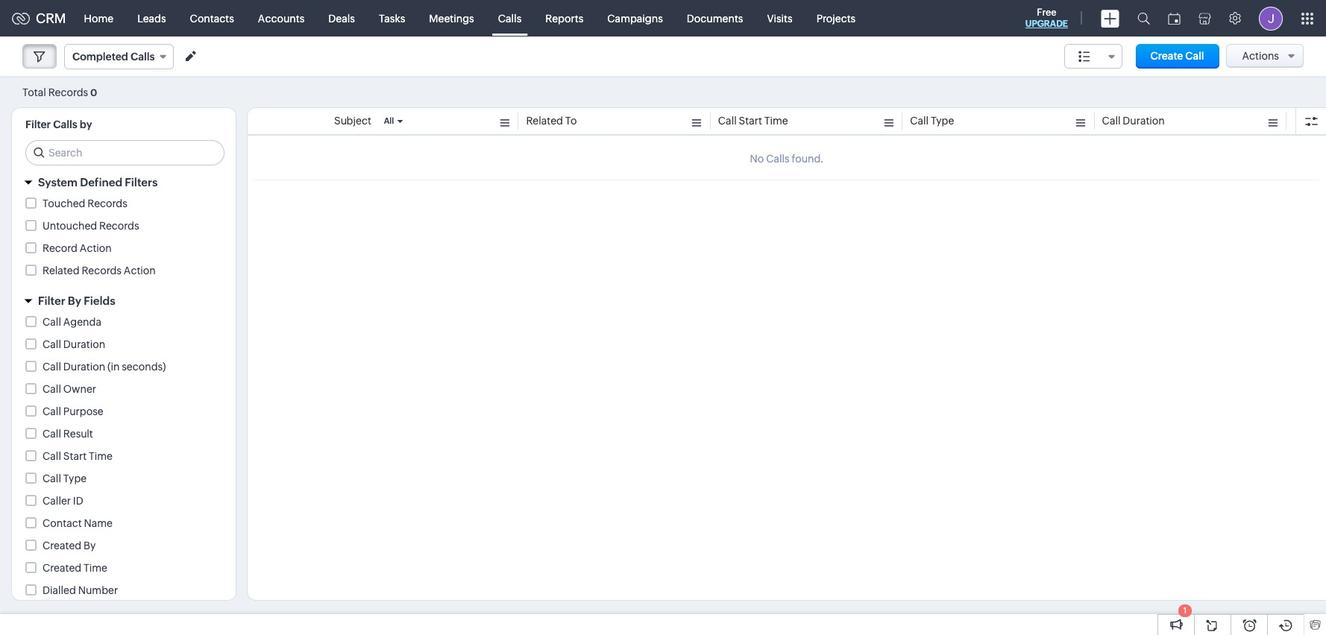 Task type: describe. For each thing, give the bounding box(es) containing it.
size image
[[1079, 50, 1091, 63]]

system
[[38, 176, 78, 189]]

2 horizontal spatial calls
[[498, 12, 522, 24]]

profile element
[[1251, 0, 1292, 36]]

records for untouched
[[99, 220, 139, 232]]

reports
[[546, 12, 584, 24]]

record action
[[43, 243, 112, 254]]

1 vertical spatial duration
[[63, 339, 105, 351]]

filter by fields button
[[12, 288, 236, 314]]

created for created by
[[43, 540, 81, 552]]

reports link
[[534, 0, 596, 36]]

completed calls
[[72, 51, 155, 63]]

meetings link
[[417, 0, 486, 36]]

seconds)
[[122, 361, 166, 373]]

1 vertical spatial time
[[89, 451, 113, 463]]

0 vertical spatial duration
[[1123, 115, 1165, 127]]

1 vertical spatial action
[[124, 265, 156, 277]]

to
[[565, 115, 577, 127]]

by for filter
[[68, 295, 81, 307]]

crm link
[[12, 10, 66, 26]]

campaigns
[[608, 12, 663, 24]]

created by
[[43, 540, 96, 552]]

caller
[[43, 495, 71, 507]]

upgrade
[[1026, 19, 1069, 29]]

defined
[[80, 176, 122, 189]]

Search text field
[[26, 141, 224, 165]]

projects
[[817, 12, 856, 24]]

related for related records action
[[43, 265, 80, 277]]

crm
[[36, 10, 66, 26]]

0 horizontal spatial type
[[63, 473, 87, 485]]

call agenda
[[43, 316, 101, 328]]

calendar image
[[1169, 12, 1181, 24]]

related to
[[526, 115, 577, 127]]

documents link
[[675, 0, 755, 36]]

calls for filter calls by
[[53, 119, 77, 131]]

call duration (in seconds)
[[43, 361, 166, 373]]

campaigns link
[[596, 0, 675, 36]]

search image
[[1138, 12, 1151, 25]]

0 vertical spatial call start time
[[718, 115, 789, 127]]

number
[[78, 585, 118, 597]]

search element
[[1129, 0, 1160, 37]]

filter for filter calls by
[[25, 119, 51, 131]]

tasks
[[379, 12, 405, 24]]

agenda
[[63, 316, 101, 328]]

system defined filters
[[38, 176, 158, 189]]

subject
[[334, 115, 371, 127]]

documents
[[687, 12, 744, 24]]

filter by fields
[[38, 295, 115, 307]]

2 vertical spatial time
[[84, 563, 107, 575]]

all
[[384, 116, 394, 125]]

untouched records
[[43, 220, 139, 232]]

touched records
[[43, 198, 127, 210]]

1 vertical spatial call duration
[[43, 339, 105, 351]]

result
[[63, 428, 93, 440]]

record
[[43, 243, 78, 254]]

filter calls by
[[25, 119, 92, 131]]

0 vertical spatial type
[[931, 115, 955, 127]]

purpose
[[63, 406, 103, 418]]

accounts
[[258, 12, 305, 24]]

0
[[90, 87, 97, 98]]

untouched
[[43, 220, 97, 232]]

id
[[73, 495, 83, 507]]

deals link
[[317, 0, 367, 36]]

0 horizontal spatial action
[[80, 243, 112, 254]]

2 vertical spatial duration
[[63, 361, 105, 373]]

1 vertical spatial start
[[63, 451, 87, 463]]

filter for filter by fields
[[38, 295, 65, 307]]

meetings
[[429, 12, 474, 24]]

1
[[1184, 607, 1187, 616]]

create
[[1151, 50, 1184, 62]]



Task type: vqa. For each thing, say whether or not it's contained in the screenshot.
Filter By Fields
yes



Task type: locate. For each thing, give the bounding box(es) containing it.
(in
[[108, 361, 120, 373]]

create menu image
[[1101, 9, 1120, 27]]

records down defined at the top of page
[[88, 198, 127, 210]]

logo image
[[12, 12, 30, 24]]

call owner
[[43, 384, 96, 395]]

0 vertical spatial start
[[739, 115, 763, 127]]

0 vertical spatial created
[[43, 540, 81, 552]]

1 vertical spatial filter
[[38, 295, 65, 307]]

calls left reports link on the left top
[[498, 12, 522, 24]]

created
[[43, 540, 81, 552], [43, 563, 81, 575]]

0 vertical spatial filter
[[25, 119, 51, 131]]

time
[[765, 115, 789, 127], [89, 451, 113, 463], [84, 563, 107, 575]]

0 horizontal spatial calls
[[53, 119, 77, 131]]

related records action
[[43, 265, 156, 277]]

0 vertical spatial action
[[80, 243, 112, 254]]

deals
[[329, 12, 355, 24]]

0 vertical spatial call type
[[910, 115, 955, 127]]

call duration down call agenda
[[43, 339, 105, 351]]

calls
[[498, 12, 522, 24], [131, 51, 155, 63], [53, 119, 77, 131]]

1 horizontal spatial start
[[739, 115, 763, 127]]

0 vertical spatial calls
[[498, 12, 522, 24]]

by up call agenda
[[68, 295, 81, 307]]

by down name
[[84, 540, 96, 552]]

system defined filters button
[[12, 169, 236, 196]]

call inside create call button
[[1186, 50, 1205, 62]]

filters
[[125, 176, 158, 189]]

fields
[[84, 295, 115, 307]]

leads
[[137, 12, 166, 24]]

records
[[48, 86, 88, 98], [88, 198, 127, 210], [99, 220, 139, 232], [82, 265, 122, 277]]

duration up owner
[[63, 361, 105, 373]]

tasks link
[[367, 0, 417, 36]]

1 horizontal spatial related
[[526, 115, 563, 127]]

contact
[[43, 518, 82, 530]]

created for created time
[[43, 563, 81, 575]]

created time
[[43, 563, 107, 575]]

dialled
[[43, 585, 76, 597]]

filter up call agenda
[[38, 295, 65, 307]]

touched
[[43, 198, 85, 210]]

1 vertical spatial by
[[84, 540, 96, 552]]

calls link
[[486, 0, 534, 36]]

filter
[[25, 119, 51, 131], [38, 295, 65, 307]]

call
[[1186, 50, 1205, 62], [718, 115, 737, 127], [910, 115, 929, 127], [1103, 115, 1121, 127], [43, 316, 61, 328], [43, 339, 61, 351], [43, 361, 61, 373], [43, 384, 61, 395], [43, 406, 61, 418], [43, 428, 61, 440], [43, 451, 61, 463], [43, 473, 61, 485]]

0 horizontal spatial call duration
[[43, 339, 105, 351]]

filter inside dropdown button
[[38, 295, 65, 307]]

0 vertical spatial related
[[526, 115, 563, 127]]

1 horizontal spatial call duration
[[1103, 115, 1165, 127]]

by for created
[[84, 540, 96, 552]]

visits
[[767, 12, 793, 24]]

dialled number
[[43, 585, 118, 597]]

related down record
[[43, 265, 80, 277]]

related for related to
[[526, 115, 563, 127]]

leads link
[[125, 0, 178, 36]]

1 horizontal spatial calls
[[131, 51, 155, 63]]

create call button
[[1136, 44, 1220, 69]]

related left to
[[526, 115, 563, 127]]

calls down leads link
[[131, 51, 155, 63]]

name
[[84, 518, 113, 530]]

records for total
[[48, 86, 88, 98]]

calls for completed calls
[[131, 51, 155, 63]]

call duration down the create
[[1103, 115, 1165, 127]]

1 horizontal spatial by
[[84, 540, 96, 552]]

1 vertical spatial related
[[43, 265, 80, 277]]

action up related records action
[[80, 243, 112, 254]]

action
[[80, 243, 112, 254], [124, 265, 156, 277]]

profile image
[[1260, 6, 1283, 30]]

records for related
[[82, 265, 122, 277]]

create call
[[1151, 50, 1205, 62]]

contacts link
[[178, 0, 246, 36]]

calls left by
[[53, 119, 77, 131]]

None field
[[1065, 44, 1123, 69]]

0 vertical spatial by
[[68, 295, 81, 307]]

related
[[526, 115, 563, 127], [43, 265, 80, 277]]

create menu element
[[1092, 0, 1129, 36]]

call purpose
[[43, 406, 103, 418]]

filter down total
[[25, 119, 51, 131]]

0 horizontal spatial start
[[63, 451, 87, 463]]

0 horizontal spatial related
[[43, 265, 80, 277]]

1 horizontal spatial call type
[[910, 115, 955, 127]]

by
[[80, 119, 92, 131]]

1 vertical spatial type
[[63, 473, 87, 485]]

contact name
[[43, 518, 113, 530]]

Completed Calls field
[[64, 44, 174, 69]]

by
[[68, 295, 81, 307], [84, 540, 96, 552]]

total records 0
[[22, 86, 97, 98]]

free upgrade
[[1026, 7, 1069, 29]]

1 horizontal spatial call start time
[[718, 115, 789, 127]]

call duration
[[1103, 115, 1165, 127], [43, 339, 105, 351]]

visits link
[[755, 0, 805, 36]]

start
[[739, 115, 763, 127], [63, 451, 87, 463]]

caller id
[[43, 495, 83, 507]]

records left 0
[[48, 86, 88, 98]]

type
[[931, 115, 955, 127], [63, 473, 87, 485]]

actions
[[1243, 50, 1280, 62]]

0 horizontal spatial call type
[[43, 473, 87, 485]]

records up fields
[[82, 265, 122, 277]]

home
[[84, 12, 114, 24]]

contacts
[[190, 12, 234, 24]]

0 horizontal spatial by
[[68, 295, 81, 307]]

2 created from the top
[[43, 563, 81, 575]]

1 horizontal spatial type
[[931, 115, 955, 127]]

0 horizontal spatial call start time
[[43, 451, 113, 463]]

completed
[[72, 51, 128, 63]]

duration down the create
[[1123, 115, 1165, 127]]

action up filter by fields dropdown button
[[124, 265, 156, 277]]

1 created from the top
[[43, 540, 81, 552]]

records down touched records
[[99, 220, 139, 232]]

records for touched
[[88, 198, 127, 210]]

duration
[[1123, 115, 1165, 127], [63, 339, 105, 351], [63, 361, 105, 373]]

calls inside field
[[131, 51, 155, 63]]

1 vertical spatial created
[[43, 563, 81, 575]]

created down contact
[[43, 540, 81, 552]]

1 vertical spatial calls
[[131, 51, 155, 63]]

call result
[[43, 428, 93, 440]]

created up dialled
[[43, 563, 81, 575]]

1 vertical spatial call type
[[43, 473, 87, 485]]

accounts link
[[246, 0, 317, 36]]

projects link
[[805, 0, 868, 36]]

1 horizontal spatial action
[[124, 265, 156, 277]]

by inside filter by fields dropdown button
[[68, 295, 81, 307]]

call start time
[[718, 115, 789, 127], [43, 451, 113, 463]]

0 vertical spatial time
[[765, 115, 789, 127]]

free
[[1037, 7, 1057, 18]]

call type
[[910, 115, 955, 127], [43, 473, 87, 485]]

duration down agenda
[[63, 339, 105, 351]]

0 vertical spatial call duration
[[1103, 115, 1165, 127]]

home link
[[72, 0, 125, 36]]

owner
[[63, 384, 96, 395]]

1 vertical spatial call start time
[[43, 451, 113, 463]]

total
[[22, 86, 46, 98]]

2 vertical spatial calls
[[53, 119, 77, 131]]



